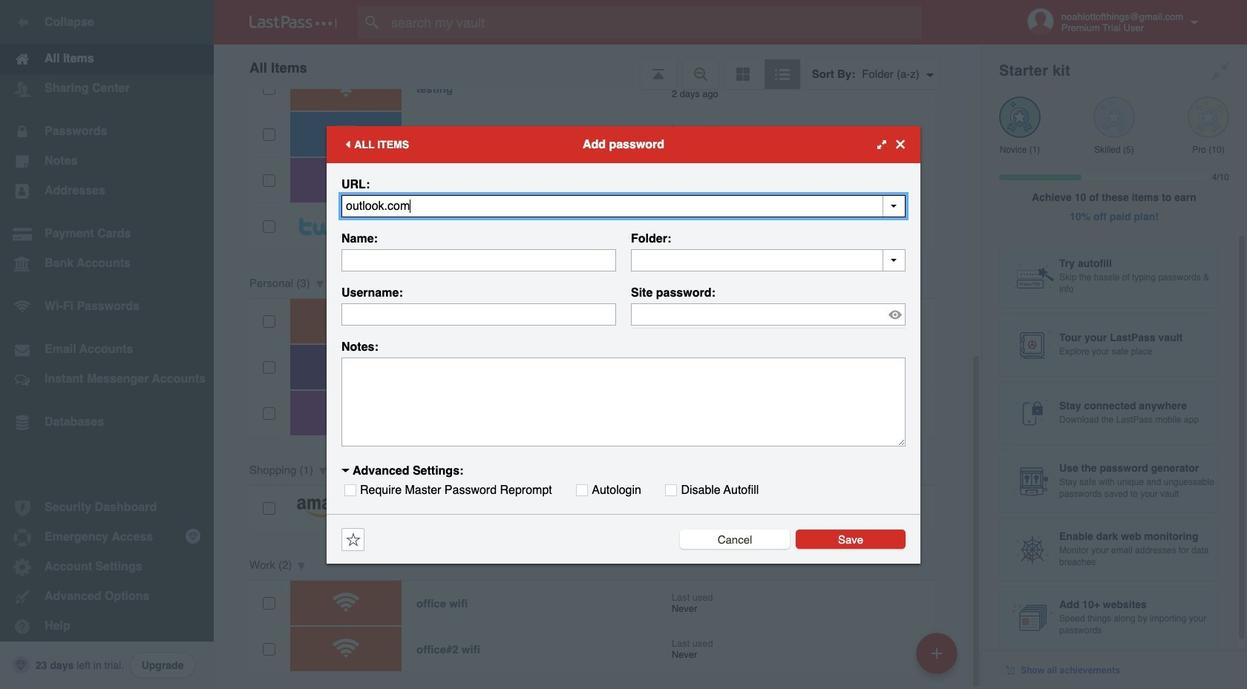 Task type: describe. For each thing, give the bounding box(es) containing it.
vault options navigation
[[214, 45, 982, 89]]



Task type: locate. For each thing, give the bounding box(es) containing it.
None text field
[[342, 195, 906, 217], [342, 249, 616, 271], [631, 249, 906, 271], [342, 303, 616, 326], [342, 358, 906, 447], [342, 195, 906, 217], [342, 249, 616, 271], [631, 249, 906, 271], [342, 303, 616, 326], [342, 358, 906, 447]]

None password field
[[631, 303, 906, 326]]

search my vault text field
[[358, 6, 951, 39]]

lastpass image
[[250, 16, 337, 29]]

new item navigation
[[911, 629, 967, 690]]

Search search field
[[358, 6, 951, 39]]

dialog
[[327, 126, 921, 564]]

main navigation navigation
[[0, 0, 214, 690]]

new item image
[[932, 649, 942, 659]]



